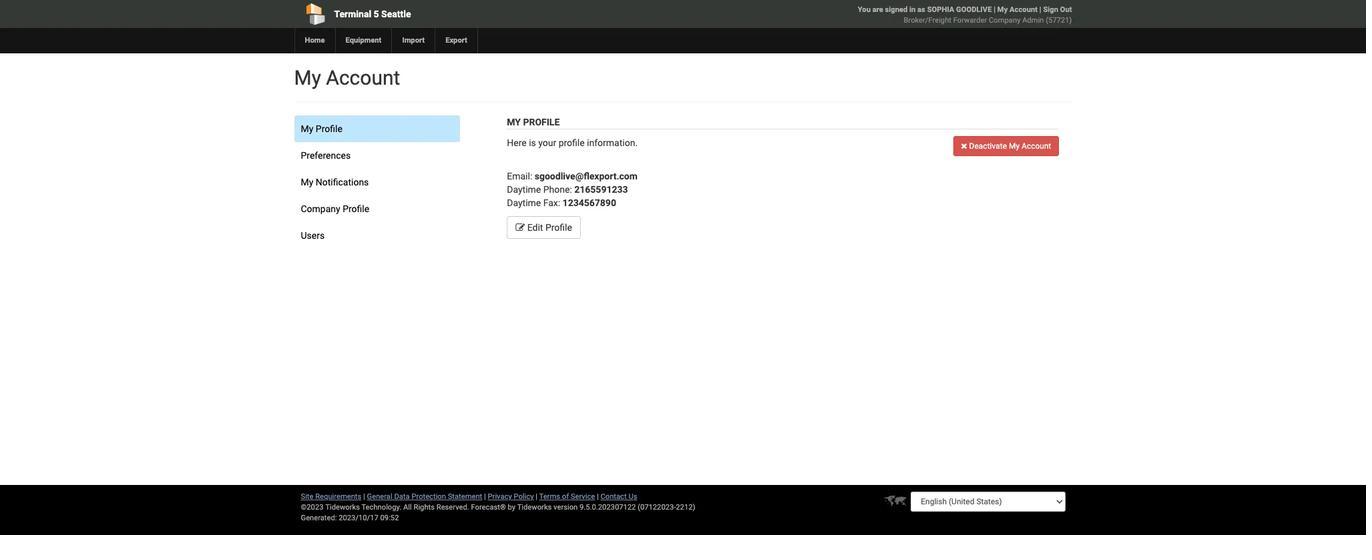 Task type: locate. For each thing, give the bounding box(es) containing it.
my profile for here is your profile information.
[[507, 117, 560, 128]]

general data protection statement link
[[367, 493, 482, 502]]

0 vertical spatial daytime
[[507, 184, 541, 195]]

protection
[[412, 493, 446, 502]]

company up users
[[301, 204, 340, 214]]

edit profile
[[525, 222, 572, 233]]

signed
[[885, 5, 908, 14]]

general
[[367, 493, 392, 502]]

admin
[[1023, 16, 1044, 25]]

my profile
[[507, 117, 560, 128], [301, 124, 342, 134]]

out
[[1060, 5, 1072, 14]]

| up the 9.5.0.202307122
[[597, 493, 599, 502]]

1 vertical spatial company
[[301, 204, 340, 214]]

account right deactivate
[[1022, 142, 1051, 151]]

profile
[[559, 138, 585, 148]]

©2023 tideworks
[[301, 504, 360, 512]]

daytime up pencil square o icon
[[507, 198, 541, 208]]

home link
[[294, 28, 335, 53]]

import
[[402, 36, 425, 45]]

2165591233
[[574, 184, 628, 195]]

account
[[1010, 5, 1038, 14], [326, 66, 400, 89], [1022, 142, 1051, 151]]

my up "here"
[[507, 117, 521, 128]]

sign
[[1043, 5, 1058, 14]]

site requirements link
[[301, 493, 362, 502]]

terminal 5 seattle link
[[294, 0, 607, 28]]

data
[[394, 493, 410, 502]]

in
[[910, 5, 916, 14]]

09:52
[[380, 514, 399, 523]]

my profile up is
[[507, 117, 560, 128]]

2 daytime from the top
[[507, 198, 541, 208]]

goodlive
[[956, 5, 992, 14]]

rights
[[414, 504, 435, 512]]

profile right edit
[[546, 222, 572, 233]]

daytime down email:
[[507, 184, 541, 195]]

account inside you are signed in as sophia goodlive | my account | sign out broker/freight forwarder company admin (57721)
[[1010, 5, 1038, 14]]

export link
[[435, 28, 477, 53]]

company inside you are signed in as sophia goodlive | my account | sign out broker/freight forwarder company admin (57721)
[[989, 16, 1021, 25]]

us
[[629, 493, 637, 502]]

daytime
[[507, 184, 541, 195], [507, 198, 541, 208]]

terms
[[539, 493, 560, 502]]

company down my account "link"
[[989, 16, 1021, 25]]

my inside you are signed in as sophia goodlive | my account | sign out broker/freight forwarder company admin (57721)
[[998, 5, 1008, 14]]

account up "admin"
[[1010, 5, 1038, 14]]

1 horizontal spatial company
[[989, 16, 1021, 25]]

contact
[[601, 493, 627, 502]]

my profile for preferences
[[301, 124, 342, 134]]

5
[[374, 9, 379, 19]]

terminal
[[334, 9, 371, 19]]

1 vertical spatial daytime
[[507, 198, 541, 208]]

of
[[562, 493, 569, 502]]

1 daytime from the top
[[507, 184, 541, 195]]

1234567890
[[563, 198, 616, 208]]

sign out link
[[1043, 5, 1072, 14]]

account inside button
[[1022, 142, 1051, 151]]

2 vertical spatial account
[[1022, 142, 1051, 151]]

company
[[989, 16, 1021, 25], [301, 204, 340, 214]]

0 horizontal spatial my profile
[[301, 124, 342, 134]]

edit profile button
[[507, 216, 581, 239]]

my right goodlive
[[998, 5, 1008, 14]]

0 vertical spatial company
[[989, 16, 1021, 25]]

|
[[994, 5, 996, 14], [1040, 5, 1042, 14], [363, 493, 365, 502], [484, 493, 486, 502], [536, 493, 538, 502], [597, 493, 599, 502]]

| left general at the bottom of page
[[363, 493, 365, 502]]

1 horizontal spatial my profile
[[507, 117, 560, 128]]

profile
[[523, 117, 560, 128], [316, 124, 342, 134], [343, 204, 369, 214], [546, 222, 572, 233]]

profile up your
[[523, 117, 560, 128]]

are
[[873, 5, 883, 14]]

account down equipment link at the left top of the page
[[326, 66, 400, 89]]

is
[[529, 138, 536, 148]]

my right deactivate
[[1009, 142, 1020, 151]]

import link
[[392, 28, 435, 53]]

2212)
[[676, 504, 695, 512]]

email:
[[507, 171, 532, 182]]

generated:
[[301, 514, 337, 523]]

| right goodlive
[[994, 5, 996, 14]]

notifications
[[316, 177, 369, 188]]

my
[[998, 5, 1008, 14], [294, 66, 321, 89], [507, 117, 521, 128], [301, 124, 313, 134], [1009, 142, 1020, 151], [301, 177, 313, 188]]

privacy policy link
[[488, 493, 534, 502]]

sgoodlive@flexport.com
[[535, 171, 638, 182]]

my profile up the "preferences" on the top
[[301, 124, 342, 134]]

my up the "preferences" on the top
[[301, 124, 313, 134]]

broker/freight
[[904, 16, 952, 25]]

here is your profile information.
[[507, 138, 638, 148]]

home
[[305, 36, 325, 45]]

information.
[[587, 138, 638, 148]]

0 vertical spatial account
[[1010, 5, 1038, 14]]

profile down notifications
[[343, 204, 369, 214]]



Task type: describe. For each thing, give the bounding box(es) containing it.
(57721)
[[1046, 16, 1072, 25]]

sophia
[[927, 5, 955, 14]]

| up forecast®
[[484, 493, 486, 502]]

as
[[918, 5, 926, 14]]

(07122023-
[[638, 504, 676, 512]]

you are signed in as sophia goodlive | my account | sign out broker/freight forwarder company admin (57721)
[[858, 5, 1072, 25]]

by
[[508, 504, 516, 512]]

site
[[301, 493, 314, 502]]

you
[[858, 5, 871, 14]]

export
[[446, 36, 467, 45]]

forecast®
[[471, 504, 506, 512]]

tideworks
[[517, 504, 552, 512]]

| left sign
[[1040, 5, 1042, 14]]

| up 'tideworks'
[[536, 493, 538, 502]]

0 horizontal spatial company
[[301, 204, 340, 214]]

2023/10/17
[[339, 514, 379, 523]]

edit
[[527, 222, 543, 233]]

equipment
[[346, 36, 382, 45]]

deactivate
[[969, 142, 1007, 151]]

technology.
[[362, 504, 402, 512]]

profile up the "preferences" on the top
[[316, 124, 342, 134]]

phone:
[[543, 184, 572, 195]]

forwarder
[[953, 16, 987, 25]]

deactivate my account
[[967, 142, 1051, 151]]

email: sgoodlive@flexport.com daytime phone: 2165591233 daytime fax: 1234567890
[[507, 171, 638, 208]]

deactivate my account button
[[954, 136, 1059, 156]]

service
[[571, 493, 595, 502]]

reserved.
[[437, 504, 469, 512]]

policy
[[514, 493, 534, 502]]

requirements
[[315, 493, 362, 502]]

my down the "preferences" on the top
[[301, 177, 313, 188]]

here
[[507, 138, 527, 148]]

my notifications
[[301, 177, 369, 188]]

my account
[[294, 66, 400, 89]]

times image
[[961, 142, 967, 150]]

your
[[538, 138, 556, 148]]

my down home link
[[294, 66, 321, 89]]

privacy
[[488, 493, 512, 502]]

terminal 5 seattle
[[334, 9, 411, 19]]

all
[[403, 504, 412, 512]]

site requirements | general data protection statement | privacy policy | terms of service | contact us ©2023 tideworks technology. all rights reserved. forecast® by tideworks version 9.5.0.202307122 (07122023-2212) generated: 2023/10/17 09:52
[[301, 493, 695, 523]]

equipment link
[[335, 28, 392, 53]]

company profile
[[301, 204, 369, 214]]

my inside button
[[1009, 142, 1020, 151]]

seattle
[[381, 9, 411, 19]]

contact us link
[[601, 493, 637, 502]]

fax:
[[543, 198, 560, 208]]

users
[[301, 230, 325, 241]]

9.5.0.202307122
[[580, 504, 636, 512]]

1 vertical spatial account
[[326, 66, 400, 89]]

pencil square o image
[[516, 223, 525, 232]]

my account link
[[998, 5, 1038, 14]]

statement
[[448, 493, 482, 502]]

terms of service link
[[539, 493, 595, 502]]

preferences
[[301, 150, 351, 161]]

version
[[554, 504, 578, 512]]

profile inside button
[[546, 222, 572, 233]]



Task type: vqa. For each thing, say whether or not it's contained in the screenshot.


